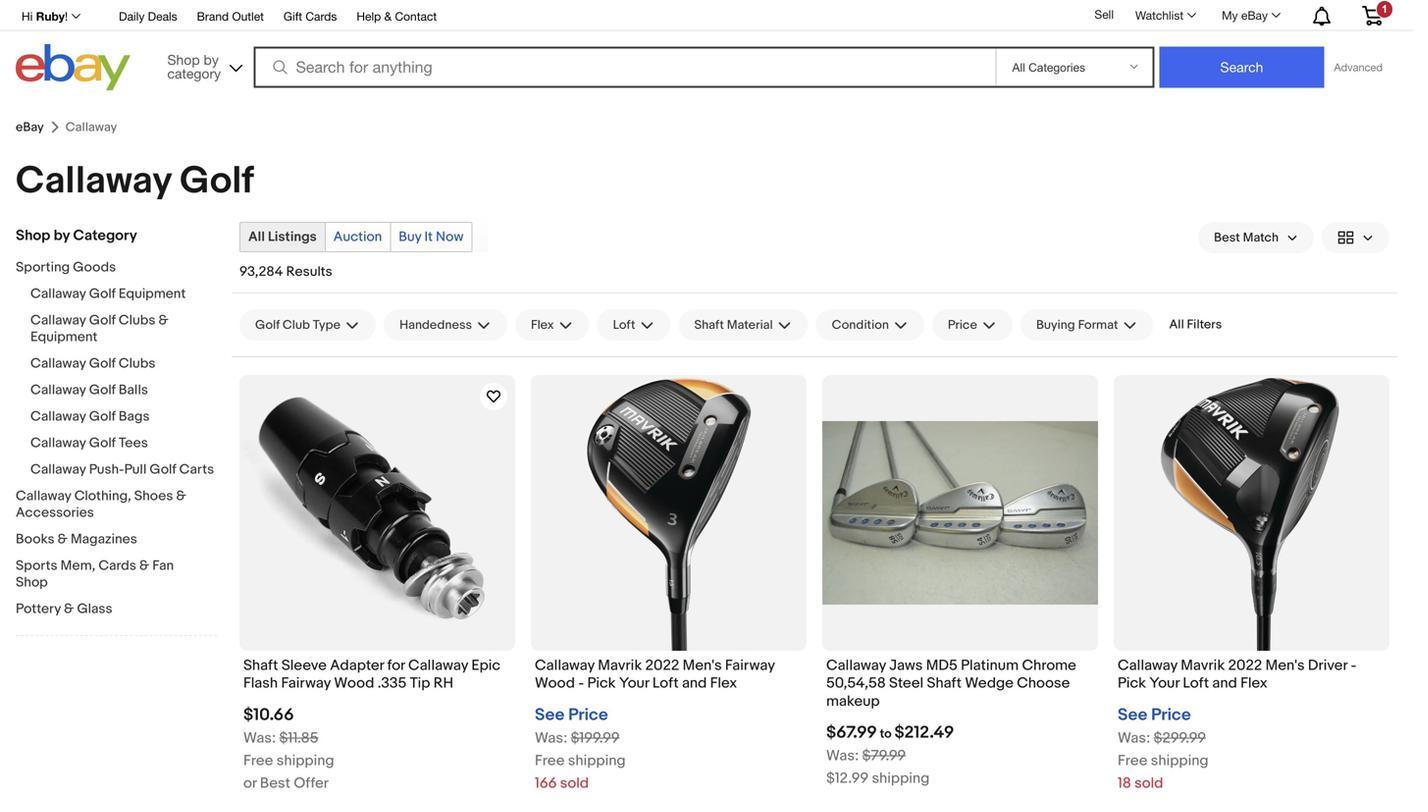 Task type: describe. For each thing, give the bounding box(es) containing it.
best match button
[[1199, 221, 1315, 253]]

shipping inside see price was: $299.99 free shipping 18 sold
[[1151, 752, 1209, 769]]

callaway inside callaway mavrik 2022 men's fairway wood - pick your loft and flex
[[535, 656, 595, 674]]

$10.66 was: $11.85 free shipping or best offer
[[244, 704, 334, 792]]

callaway push-pull golf carts link
[[30, 461, 217, 480]]

50,54,58
[[827, 674, 886, 692]]

pick inside callaway mavrik 2022 men's fairway wood - pick your loft and flex
[[588, 674, 616, 692]]

callaway inside the callaway mavrik 2022 men's driver - pick your loft and flex
[[1118, 656, 1178, 674]]

pick inside the callaway mavrik 2022 men's driver - pick your loft and flex
[[1118, 674, 1147, 692]]

buy
[[399, 228, 422, 245]]

your inside callaway mavrik 2022 men's fairway wood - pick your loft and flex
[[619, 674, 650, 692]]

$11.85
[[279, 729, 319, 747]]

advanced
[[1335, 60, 1383, 73]]

callaway mavrik 2022 men's fairway wood - pick your loft and flex link
[[535, 656, 803, 697]]

my ebay link
[[1212, 3, 1290, 27]]

see for see price was: $199.99 free shipping 166 sold
[[535, 704, 565, 725]]

callaway inside callaway jaws md5 platinum chrome 50,54,58 steel shaft wedge choose makeup
[[827, 656, 887, 674]]

callaway golf clubs link
[[30, 355, 217, 374]]

daily
[[119, 9, 145, 23]]

shoes
[[134, 487, 173, 504]]

callaway golf main content
[[0, 111, 1414, 798]]

driver
[[1309, 656, 1348, 674]]

wood inside shaft sleeve adapter for callaway epic flash fairway wood .335 tip rh
[[334, 674, 374, 692]]

mem,
[[61, 557, 95, 574]]

men's for see price was: $199.99 free shipping 166 sold
[[683, 656, 722, 674]]

1 clubs from the top
[[119, 312, 156, 328]]

platinum
[[961, 656, 1019, 674]]

golf right pull
[[150, 461, 176, 478]]

category
[[73, 226, 137, 244]]

93,284 results
[[240, 263, 333, 280]]

buy it now
[[399, 228, 464, 245]]

by for category
[[204, 51, 219, 67]]

brand outlet
[[197, 9, 264, 23]]

wood inside callaway mavrik 2022 men's fairway wood - pick your loft and flex
[[535, 674, 575, 692]]

& right shoes
[[176, 487, 186, 504]]

condition
[[832, 317, 889, 332]]

shop by category
[[16, 226, 137, 244]]

sporting goods link
[[16, 259, 202, 277]]

shipping inside the $67.99 to $212.49 was: $79.99 $12.99 shipping
[[872, 769, 930, 787]]

callaway golf tees link
[[30, 434, 217, 453]]

Search for anything text field
[[257, 48, 992, 85]]

ruby
[[36, 9, 65, 23]]

golf up all listings
[[180, 158, 254, 204]]

shaft sleeve adapter for callaway epic flash fairway wood .335 tip rh image
[[240, 375, 515, 650]]

ebay inside "my ebay" link
[[1242, 8, 1269, 22]]

callaway golf equipment link
[[30, 285, 217, 304]]

watchlist
[[1136, 8, 1184, 22]]

results
[[286, 263, 333, 280]]

free for see price was: $299.99 free shipping 18 sold
[[1118, 752, 1148, 769]]

loft inside dropdown button
[[613, 317, 636, 332]]

$67.99
[[827, 722, 878, 743]]

view: gallery view image
[[1338, 227, 1375, 247]]

golf down sporting goods link
[[89, 285, 116, 302]]

shipping inside see price was: $199.99 free shipping 166 sold
[[568, 752, 626, 769]]

loft inside the callaway mavrik 2022 men's driver - pick your loft and flex
[[1183, 674, 1210, 692]]

golf left bags at bottom
[[89, 408, 116, 425]]

contact
[[395, 9, 437, 23]]

shop by category banner
[[11, 0, 1398, 95]]

tip
[[410, 674, 430, 692]]

sporting
[[16, 259, 70, 275]]

md5
[[927, 656, 958, 674]]

fairway inside shaft sleeve adapter for callaway epic flash fairway wood .335 tip rh
[[281, 674, 331, 692]]

deals
[[148, 9, 177, 23]]

shipping inside $10.66 was: $11.85 free shipping or best offer
[[277, 752, 334, 769]]

accessories
[[16, 504, 94, 521]]

golf down callaway golf equipment link
[[89, 312, 116, 328]]

best inside $10.66 was: $11.85 free shipping or best offer
[[260, 774, 291, 792]]

flex inside dropdown button
[[531, 317, 554, 332]]

mavrik for see price was: $199.99 free shipping 166 sold
[[598, 656, 642, 674]]

choose
[[1017, 674, 1071, 692]]

sporting goods callaway golf equipment callaway golf clubs & equipment callaway golf clubs callaway golf balls callaway golf bags callaway golf tees callaway push-pull golf carts callaway clothing, shoes & accessories books & magazines sports mem, cards & fan shop pottery & glass
[[16, 259, 214, 617]]

ebay link
[[16, 119, 44, 134]]

golf up push-
[[89, 434, 116, 451]]

1 vertical spatial equipment
[[30, 328, 98, 345]]

account navigation
[[11, 0, 1398, 30]]

hi
[[22, 9, 33, 23]]

golf club type button
[[240, 309, 376, 340]]

shop by category
[[167, 51, 221, 81]]

brand outlet link
[[197, 6, 264, 27]]

material
[[727, 317, 773, 332]]

wedge
[[966, 674, 1014, 692]]

all filters
[[1170, 317, 1223, 332]]

callaway clothing, shoes & accessories link
[[16, 487, 202, 523]]

listings
[[268, 228, 317, 245]]

callaway mavrik 2022 men's fairway wood - pick your loft and flex
[[535, 656, 775, 692]]

it
[[425, 228, 433, 245]]

18
[[1118, 774, 1132, 792]]

& left fan
[[139, 557, 149, 574]]

- inside callaway mavrik 2022 men's fairway wood - pick your loft and flex
[[579, 674, 584, 692]]

by for category
[[54, 226, 70, 244]]

goods
[[73, 259, 116, 275]]

all listings link
[[241, 222, 325, 251]]

condition button
[[816, 309, 925, 340]]

none submit inside shop by category banner
[[1160, 46, 1325, 87]]

all for all filters
[[1170, 317, 1185, 332]]

tees
[[119, 434, 148, 451]]

for
[[387, 656, 405, 674]]

$79.99
[[863, 747, 906, 764]]

see for see price was: $299.99 free shipping 18 sold
[[1118, 704, 1148, 725]]

best inside best match dropdown button
[[1215, 230, 1241, 245]]

$212.49
[[895, 722, 955, 743]]

loft button
[[598, 309, 671, 340]]

flex inside callaway mavrik 2022 men's fairway wood - pick your loft and flex
[[711, 674, 738, 692]]

shop by category button
[[159, 44, 247, 86]]

ebay inside callaway golf main content
[[16, 119, 44, 134]]

sports
[[16, 557, 57, 574]]

all filters button
[[1162, 309, 1230, 340]]

1
[[1382, 2, 1388, 14]]

buying format
[[1037, 317, 1119, 332]]

callaway jaws md5 platinum chrome 50,54,58 steel shaft wedge choose makeup
[[827, 656, 1077, 710]]

gift
[[284, 9, 302, 23]]

help
[[357, 9, 381, 23]]

now
[[436, 228, 464, 245]]

93,284
[[240, 263, 283, 280]]

mavrik for see price was: $299.99 free shipping 18 sold
[[1181, 656, 1226, 674]]

chrome
[[1023, 656, 1077, 674]]

push-
[[89, 461, 124, 478]]

price button
[[933, 309, 1013, 340]]

sell
[[1095, 7, 1114, 21]]

fairway inside callaway mavrik 2022 men's fairway wood - pick your loft and flex
[[726, 656, 775, 674]]

daily deals link
[[119, 6, 177, 27]]

& down callaway golf equipment link
[[159, 312, 169, 328]]



Task type: vqa. For each thing, say whether or not it's contained in the screenshot.
leftmost 'sold'
yes



Task type: locate. For each thing, give the bounding box(es) containing it.
0 horizontal spatial -
[[579, 674, 584, 692]]

1 and from the left
[[682, 674, 707, 692]]

see price was: $199.99 free shipping 166 sold
[[535, 704, 626, 792]]

0 horizontal spatial equipment
[[30, 328, 98, 345]]

free for see price was: $199.99 free shipping 166 sold
[[535, 752, 565, 769]]

free inside $10.66 was: $11.85 free shipping or best offer
[[244, 752, 273, 769]]

clubs
[[119, 312, 156, 328], [119, 355, 156, 372]]

all inside button
[[1170, 317, 1185, 332]]

golf inside dropdown button
[[255, 317, 280, 332]]

match
[[1244, 230, 1279, 245]]

callaway inside shaft sleeve adapter for callaway epic flash fairway wood .335 tip rh
[[409, 656, 468, 674]]

& right books on the bottom left of page
[[58, 531, 68, 547]]

0 horizontal spatial flex
[[531, 317, 554, 332]]

2 see price link from the left
[[1118, 704, 1192, 725]]

2 see from the left
[[1118, 704, 1148, 725]]

shaft down md5
[[927, 674, 962, 692]]

brand
[[197, 9, 229, 23]]

free up or
[[244, 752, 273, 769]]

and inside callaway mavrik 2022 men's fairway wood - pick your loft and flex
[[682, 674, 707, 692]]

1 horizontal spatial shaft
[[695, 317, 725, 332]]

help & contact
[[357, 9, 437, 23]]

cards inside account navigation
[[306, 9, 337, 23]]

golf
[[180, 158, 254, 204], [89, 285, 116, 302], [89, 312, 116, 328], [255, 317, 280, 332], [89, 355, 116, 372], [89, 381, 116, 398], [89, 408, 116, 425], [89, 434, 116, 451], [150, 461, 176, 478]]

shaft up the flash
[[244, 656, 278, 674]]

mavrik inside callaway mavrik 2022 men's fairway wood - pick your loft and flex
[[598, 656, 642, 674]]

!
[[65, 9, 68, 23]]

0 horizontal spatial see price link
[[535, 704, 608, 725]]

callaway mavrik 2022 men's fairway wood - pick your loft and flex image
[[531, 375, 807, 650]]

0 vertical spatial equipment
[[119, 285, 186, 302]]

or
[[244, 774, 257, 792]]

callaway golf
[[16, 158, 254, 204]]

help & contact link
[[357, 6, 437, 27]]

1 horizontal spatial pick
[[1118, 674, 1147, 692]]

gift cards
[[284, 9, 337, 23]]

magazines
[[71, 531, 137, 547]]

watchlist link
[[1125, 3, 1206, 27]]

wood up $199.99
[[535, 674, 575, 692]]

2 2022 from the left
[[1229, 656, 1263, 674]]

1 vertical spatial best
[[260, 774, 291, 792]]

shaft sleeve adapter for callaway epic flash fairway wood .335 tip rh
[[244, 656, 501, 692]]

3 free from the left
[[1118, 752, 1148, 769]]

0 vertical spatial ebay
[[1242, 8, 1269, 22]]

my ebay
[[1223, 8, 1269, 22]]

price for see price was: $299.99 free shipping 18 sold
[[1152, 704, 1192, 725]]

0 horizontal spatial free
[[244, 752, 273, 769]]

equipment up the callaway golf clubs link
[[30, 328, 98, 345]]

was: inside the $67.99 to $212.49 was: $79.99 $12.99 shipping
[[827, 747, 859, 764]]

books
[[16, 531, 55, 547]]

glass
[[77, 600, 112, 617]]

0 horizontal spatial fairway
[[281, 674, 331, 692]]

was: left $299.99
[[1118, 729, 1151, 747]]

shop up pottery
[[16, 574, 48, 591]]

1 horizontal spatial best
[[1215, 230, 1241, 245]]

all for all listings
[[248, 228, 265, 245]]

1 horizontal spatial sold
[[1135, 774, 1164, 792]]

2 men's from the left
[[1266, 656, 1305, 674]]

0 vertical spatial clubs
[[119, 312, 156, 328]]

golf left balls
[[89, 381, 116, 398]]

1 horizontal spatial see
[[1118, 704, 1148, 725]]

was: down $10.66
[[244, 729, 276, 747]]

2 horizontal spatial loft
[[1183, 674, 1210, 692]]

0 vertical spatial best
[[1215, 230, 1241, 245]]

by down brand
[[204, 51, 219, 67]]

callaway golf clubs & equipment link
[[30, 312, 217, 347]]

1 horizontal spatial cards
[[306, 9, 337, 23]]

0 horizontal spatial loft
[[613, 317, 636, 332]]

handedness button
[[384, 309, 508, 340]]

was:
[[244, 729, 276, 747], [535, 729, 568, 747], [1118, 729, 1151, 747], [827, 747, 859, 764]]

daily deals
[[119, 9, 177, 23]]

shaft for shaft material
[[695, 317, 725, 332]]

1 2022 from the left
[[646, 656, 680, 674]]

was: up $12.99
[[827, 747, 859, 764]]

was: inside $10.66 was: $11.85 free shipping or best offer
[[244, 729, 276, 747]]

pick up $199.99
[[588, 674, 616, 692]]

see price link up $299.99
[[1118, 704, 1192, 725]]

1 horizontal spatial your
[[1150, 674, 1180, 692]]

0 vertical spatial shop
[[167, 51, 200, 67]]

mavrik inside the callaway mavrik 2022 men's driver - pick your loft and flex
[[1181, 656, 1226, 674]]

2 horizontal spatial flex
[[1241, 674, 1268, 692]]

was: left $199.99
[[535, 729, 568, 747]]

best right or
[[260, 774, 291, 792]]

- right driver
[[1351, 656, 1357, 674]]

2 your from the left
[[1150, 674, 1180, 692]]

1 free from the left
[[244, 752, 273, 769]]

0 horizontal spatial sold
[[560, 774, 589, 792]]

men's inside callaway mavrik 2022 men's fairway wood - pick your loft and flex
[[683, 656, 722, 674]]

0 horizontal spatial all
[[248, 228, 265, 245]]

1 horizontal spatial flex
[[711, 674, 738, 692]]

mavrik up $299.99
[[1181, 656, 1226, 674]]

loft
[[613, 317, 636, 332], [653, 674, 679, 692], [1183, 674, 1210, 692]]

wood down adapter
[[334, 674, 374, 692]]

fan
[[152, 557, 174, 574]]

0 horizontal spatial wood
[[334, 674, 374, 692]]

1 vertical spatial clubs
[[119, 355, 156, 372]]

& right the help
[[384, 9, 392, 23]]

0 horizontal spatial by
[[54, 226, 70, 244]]

cards down books & magazines link
[[98, 557, 136, 574]]

was: inside see price was: $299.99 free shipping 18 sold
[[1118, 729, 1151, 747]]

1 mavrik from the left
[[598, 656, 642, 674]]

auction
[[334, 228, 382, 245]]

shop for shop by category
[[16, 226, 50, 244]]

0 horizontal spatial price
[[569, 704, 608, 725]]

shop inside sporting goods callaway golf equipment callaway golf clubs & equipment callaway golf clubs callaway golf balls callaway golf bags callaway golf tees callaway push-pull golf carts callaway clothing, shoes & accessories books & magazines sports mem, cards & fan shop pottery & glass
[[16, 574, 48, 591]]

shaft
[[695, 317, 725, 332], [244, 656, 278, 674], [927, 674, 962, 692]]

1 horizontal spatial free
[[535, 752, 565, 769]]

your up $299.99
[[1150, 674, 1180, 692]]

handedness
[[400, 317, 472, 332]]

mavrik up $199.99
[[598, 656, 642, 674]]

1 horizontal spatial mavrik
[[1181, 656, 1226, 674]]

all left filters at the right
[[1170, 317, 1185, 332]]

2 and from the left
[[1213, 674, 1238, 692]]

-
[[1351, 656, 1357, 674], [579, 674, 584, 692]]

see inside see price was: $299.99 free shipping 18 sold
[[1118, 704, 1148, 725]]

None submit
[[1160, 46, 1325, 87]]

sold inside see price was: $199.99 free shipping 166 sold
[[560, 774, 589, 792]]

callaway golf bags link
[[30, 408, 217, 427]]

callaway mavrik 2022 men's driver - pick your loft and flex image
[[1114, 375, 1390, 650]]

1 horizontal spatial loft
[[653, 674, 679, 692]]

clubs up balls
[[119, 355, 156, 372]]

sold right 18
[[1135, 774, 1164, 792]]

best left the match
[[1215, 230, 1241, 245]]

1 horizontal spatial and
[[1213, 674, 1238, 692]]

see inside see price was: $199.99 free shipping 166 sold
[[535, 704, 565, 725]]

2 free from the left
[[535, 752, 565, 769]]

1 vertical spatial ebay
[[16, 119, 44, 134]]

see up 18
[[1118, 704, 1148, 725]]

shaft inside dropdown button
[[695, 317, 725, 332]]

my
[[1223, 8, 1239, 22]]

club
[[283, 317, 310, 332]]

2 vertical spatial shop
[[16, 574, 48, 591]]

golf up the callaway golf balls link
[[89, 355, 116, 372]]

price up $199.99
[[569, 704, 608, 725]]

shop up the "sporting"
[[16, 226, 50, 244]]

cards
[[306, 9, 337, 23], [98, 557, 136, 574]]

shaft left the material
[[695, 317, 725, 332]]

price inside see price was: $299.99 free shipping 18 sold
[[1152, 704, 1192, 725]]

jaws
[[890, 656, 923, 674]]

2 clubs from the top
[[119, 355, 156, 372]]

golf left club
[[255, 317, 280, 332]]

all up 93,284
[[248, 228, 265, 245]]

0 horizontal spatial cards
[[98, 557, 136, 574]]

1 vertical spatial all
[[1170, 317, 1185, 332]]

see up 166 on the left
[[535, 704, 565, 725]]

by up the "sporting"
[[54, 226, 70, 244]]

pick up see price was: $299.99 free shipping 18 sold on the bottom of the page
[[1118, 674, 1147, 692]]

1 horizontal spatial by
[[204, 51, 219, 67]]

- inside the callaway mavrik 2022 men's driver - pick your loft and flex
[[1351, 656, 1357, 674]]

by inside callaway golf main content
[[54, 226, 70, 244]]

sell link
[[1086, 7, 1123, 21]]

1 horizontal spatial ebay
[[1242, 8, 1269, 22]]

2 wood from the left
[[535, 674, 575, 692]]

shipping up offer
[[277, 752, 334, 769]]

sold for see price was: $299.99 free shipping 18 sold
[[1135, 774, 1164, 792]]

outlet
[[232, 9, 264, 23]]

2022
[[646, 656, 680, 674], [1229, 656, 1263, 674]]

free up 166 on the left
[[535, 752, 565, 769]]

sold right 166 on the left
[[560, 774, 589, 792]]

offer
[[294, 774, 329, 792]]

callaway jaws md5 platinum chrome 50,54,58 steel shaft wedge choose makeup image
[[823, 421, 1099, 604]]

carts
[[179, 461, 214, 478]]

advanced link
[[1325, 47, 1393, 86]]

shipping
[[277, 752, 334, 769], [568, 752, 626, 769], [1151, 752, 1209, 769], [872, 769, 930, 787]]

callaway jaws md5 platinum chrome 50,54,58 steel shaft wedge choose makeup link
[[827, 656, 1095, 715]]

shipping down $199.99
[[568, 752, 626, 769]]

shaft material
[[695, 317, 773, 332]]

callaway mavrik 2022 men's driver - pick your loft and flex link
[[1118, 656, 1386, 697]]

was: inside see price was: $199.99 free shipping 166 sold
[[535, 729, 568, 747]]

2022 for see price was: $199.99 free shipping 166 sold
[[646, 656, 680, 674]]

.335
[[378, 674, 407, 692]]

flex inside the callaway mavrik 2022 men's driver - pick your loft and flex
[[1241, 674, 1268, 692]]

2022 inside the callaway mavrik 2022 men's driver - pick your loft and flex
[[1229, 656, 1263, 674]]

men's for see price was: $299.99 free shipping 18 sold
[[1266, 656, 1305, 674]]

free inside see price was: $299.99 free shipping 18 sold
[[1118, 752, 1148, 769]]

2022 for see price was: $299.99 free shipping 18 sold
[[1229, 656, 1263, 674]]

1 wood from the left
[[334, 674, 374, 692]]

2022 inside callaway mavrik 2022 men's fairway wood - pick your loft and flex
[[646, 656, 680, 674]]

2 horizontal spatial price
[[1152, 704, 1192, 725]]

1 see price link from the left
[[535, 704, 608, 725]]

bags
[[119, 408, 150, 425]]

- up $199.99
[[579, 674, 584, 692]]

auction link
[[326, 222, 390, 251]]

& inside account navigation
[[384, 9, 392, 23]]

price up $299.99
[[1152, 704, 1192, 725]]

adapter
[[330, 656, 384, 674]]

1 men's from the left
[[683, 656, 722, 674]]

flash
[[244, 674, 278, 692]]

0 horizontal spatial best
[[260, 774, 291, 792]]

1 see from the left
[[535, 704, 565, 725]]

0 horizontal spatial ebay
[[16, 119, 44, 134]]

loft inside callaway mavrik 2022 men's fairway wood - pick your loft and flex
[[653, 674, 679, 692]]

price right condition dropdown button
[[948, 317, 978, 332]]

2 horizontal spatial free
[[1118, 752, 1148, 769]]

$10.66
[[244, 704, 294, 725]]

0 horizontal spatial see
[[535, 704, 565, 725]]

sports mem, cards & fan shop link
[[16, 557, 202, 593]]

1 sold from the left
[[560, 774, 589, 792]]

clubs down callaway golf equipment link
[[119, 312, 156, 328]]

price inside dropdown button
[[948, 317, 978, 332]]

sold for see price was: $199.99 free shipping 166 sold
[[560, 774, 589, 792]]

equipment
[[119, 285, 186, 302], [30, 328, 98, 345]]

0 vertical spatial all
[[248, 228, 265, 245]]

1 horizontal spatial wood
[[535, 674, 575, 692]]

callaway mavrik 2022 men's driver - pick your loft and flex
[[1118, 656, 1357, 692]]

shaft inside shaft sleeve adapter for callaway epic flash fairway wood .335 tip rh
[[244, 656, 278, 674]]

shipping down the $79.99
[[872, 769, 930, 787]]

cards right gift at the top left
[[306, 9, 337, 23]]

1 horizontal spatial equipment
[[119, 285, 186, 302]]

price for see price was: $199.99 free shipping 166 sold
[[569, 704, 608, 725]]

by inside "shop by category"
[[204, 51, 219, 67]]

0 horizontal spatial mavrik
[[598, 656, 642, 674]]

buying format button
[[1021, 309, 1154, 340]]

shaft inside callaway jaws md5 platinum chrome 50,54,58 steel shaft wedge choose makeup
[[927, 674, 962, 692]]

equipment up callaway golf clubs & equipment link
[[119, 285, 186, 302]]

callaway
[[16, 158, 171, 204], [30, 285, 86, 302], [30, 312, 86, 328], [30, 355, 86, 372], [30, 381, 86, 398], [30, 408, 86, 425], [30, 434, 86, 451], [30, 461, 86, 478], [16, 487, 71, 504], [409, 656, 468, 674], [535, 656, 595, 674], [827, 656, 887, 674], [1118, 656, 1178, 674]]

1 vertical spatial shop
[[16, 226, 50, 244]]

buying
[[1037, 317, 1076, 332]]

$67.99 to $212.49 was: $79.99 $12.99 shipping
[[827, 722, 955, 787]]

see price link for see price was: $299.99 free shipping 18 sold
[[1118, 704, 1192, 725]]

shop inside "shop by category"
[[167, 51, 200, 67]]

pull
[[124, 461, 147, 478]]

1 horizontal spatial see price link
[[1118, 704, 1192, 725]]

2 pick from the left
[[1118, 674, 1147, 692]]

1 horizontal spatial 2022
[[1229, 656, 1263, 674]]

see price link for see price was: $199.99 free shipping 166 sold
[[535, 704, 608, 725]]

0 horizontal spatial men's
[[683, 656, 722, 674]]

& left the glass
[[64, 600, 74, 617]]

free up 18
[[1118, 752, 1148, 769]]

cards inside sporting goods callaway golf equipment callaway golf clubs & equipment callaway golf clubs callaway golf balls callaway golf bags callaway golf tees callaway push-pull golf carts callaway clothing, shoes & accessories books & magazines sports mem, cards & fan shop pottery & glass
[[98, 557, 136, 574]]

0 horizontal spatial your
[[619, 674, 650, 692]]

your inside the callaway mavrik 2022 men's driver - pick your loft and flex
[[1150, 674, 1180, 692]]

men's inside the callaway mavrik 2022 men's driver - pick your loft and flex
[[1266, 656, 1305, 674]]

shaft for shaft sleeve adapter for callaway epic flash fairway wood .335 tip rh
[[244, 656, 278, 674]]

0 horizontal spatial 2022
[[646, 656, 680, 674]]

166
[[535, 774, 557, 792]]

shop down deals
[[167, 51, 200, 67]]

0 vertical spatial by
[[204, 51, 219, 67]]

$299.99
[[1154, 729, 1207, 747]]

and inside the callaway mavrik 2022 men's driver - pick your loft and flex
[[1213, 674, 1238, 692]]

1 horizontal spatial all
[[1170, 317, 1185, 332]]

sold inside see price was: $299.99 free shipping 18 sold
[[1135, 774, 1164, 792]]

1 pick from the left
[[588, 674, 616, 692]]

price inside see price was: $199.99 free shipping 166 sold
[[569, 704, 608, 725]]

2 sold from the left
[[1135, 774, 1164, 792]]

0 horizontal spatial and
[[682, 674, 707, 692]]

shipping down $299.99
[[1151, 752, 1209, 769]]

1 vertical spatial by
[[54, 226, 70, 244]]

your up $199.99
[[619, 674, 650, 692]]

gift cards link
[[284, 6, 337, 27]]

best match
[[1215, 230, 1279, 245]]

1 horizontal spatial men's
[[1266, 656, 1305, 674]]

free inside see price was: $199.99 free shipping 166 sold
[[535, 752, 565, 769]]

see price link up $199.99
[[535, 704, 608, 725]]

2 mavrik from the left
[[1181, 656, 1226, 674]]

wood
[[334, 674, 374, 692], [535, 674, 575, 692]]

2 horizontal spatial shaft
[[927, 674, 962, 692]]

1 horizontal spatial -
[[1351, 656, 1357, 674]]

0 horizontal spatial pick
[[588, 674, 616, 692]]

1 horizontal spatial fairway
[[726, 656, 775, 674]]

shop for shop by category
[[167, 51, 200, 67]]

pick
[[588, 674, 616, 692], [1118, 674, 1147, 692]]

books & magazines link
[[16, 531, 202, 549]]

1 horizontal spatial price
[[948, 317, 978, 332]]

best
[[1215, 230, 1241, 245], [260, 774, 291, 792]]

1 vertical spatial cards
[[98, 557, 136, 574]]

$199.99
[[571, 729, 620, 747]]

pottery & glass link
[[16, 600, 202, 619]]

mavrik
[[598, 656, 642, 674], [1181, 656, 1226, 674]]

$12.99
[[827, 769, 869, 787]]

callaway golf balls link
[[30, 381, 217, 400]]

1 your from the left
[[619, 674, 650, 692]]

clothing,
[[74, 487, 131, 504]]

category
[[167, 65, 221, 81]]

buy it now link
[[391, 222, 472, 251]]

0 vertical spatial cards
[[306, 9, 337, 23]]

0 horizontal spatial shaft
[[244, 656, 278, 674]]

golf club type
[[255, 317, 341, 332]]



